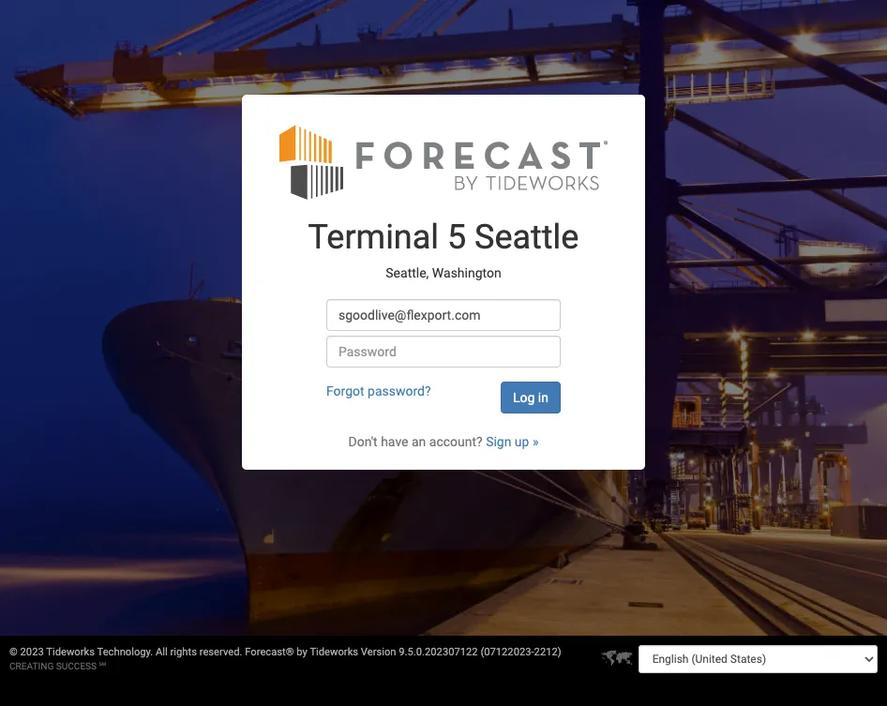 Task type: describe. For each thing, give the bounding box(es) containing it.
forecast®
[[245, 647, 294, 659]]

sign up » link
[[486, 435, 539, 450]]

an
[[412, 435, 426, 450]]

seattle,
[[386, 265, 429, 280]]

reserved.
[[200, 647, 243, 659]]

(07122023-
[[481, 647, 535, 659]]

terminal
[[308, 218, 439, 257]]

©
[[9, 647, 18, 659]]

version
[[361, 647, 397, 659]]

rights
[[170, 647, 197, 659]]

in
[[539, 391, 549, 406]]

»
[[533, 435, 539, 450]]

sign
[[486, 435, 512, 450]]

don't
[[349, 435, 378, 450]]

2023
[[20, 647, 44, 659]]

9.5.0.202307122
[[399, 647, 478, 659]]

terminal 5 seattle seattle, washington
[[308, 218, 579, 280]]



Task type: vqa. For each thing, say whether or not it's contained in the screenshot.
Search in 'button'
no



Task type: locate. For each thing, give the bounding box(es) containing it.
account?
[[430, 435, 483, 450]]

Email or username text field
[[327, 300, 561, 331]]

up
[[515, 435, 530, 450]]

tideworks
[[46, 647, 95, 659], [310, 647, 359, 659]]

1 horizontal spatial tideworks
[[310, 647, 359, 659]]

0 horizontal spatial tideworks
[[46, 647, 95, 659]]

washington
[[432, 265, 502, 280]]

© 2023 tideworks technology. all rights reserved. forecast® by tideworks version 9.5.0.202307122 (07122023-2212) creating success ℠
[[9, 647, 562, 672]]

seattle
[[475, 218, 579, 257]]

by
[[297, 647, 308, 659]]

all
[[156, 647, 168, 659]]

creating
[[9, 662, 54, 672]]

log in button
[[501, 382, 561, 414]]

2212)
[[535, 647, 562, 659]]

2 tideworks from the left
[[310, 647, 359, 659]]

tideworks right by
[[310, 647, 359, 659]]

forgot
[[327, 384, 365, 399]]

℠
[[99, 662, 106, 672]]

password?
[[368, 384, 431, 399]]

have
[[381, 435, 409, 450]]

don't have an account? sign up »
[[349, 435, 539, 450]]

5
[[448, 218, 467, 257]]

technology.
[[97, 647, 153, 659]]

forgot password? log in
[[327, 384, 549, 406]]

success
[[56, 662, 97, 672]]

log
[[513, 391, 535, 406]]

1 tideworks from the left
[[46, 647, 95, 659]]

tideworks up success
[[46, 647, 95, 659]]

forgot password? link
[[327, 384, 431, 399]]

Password password field
[[327, 336, 561, 368]]

forecast® by tideworks image
[[280, 123, 608, 201]]



